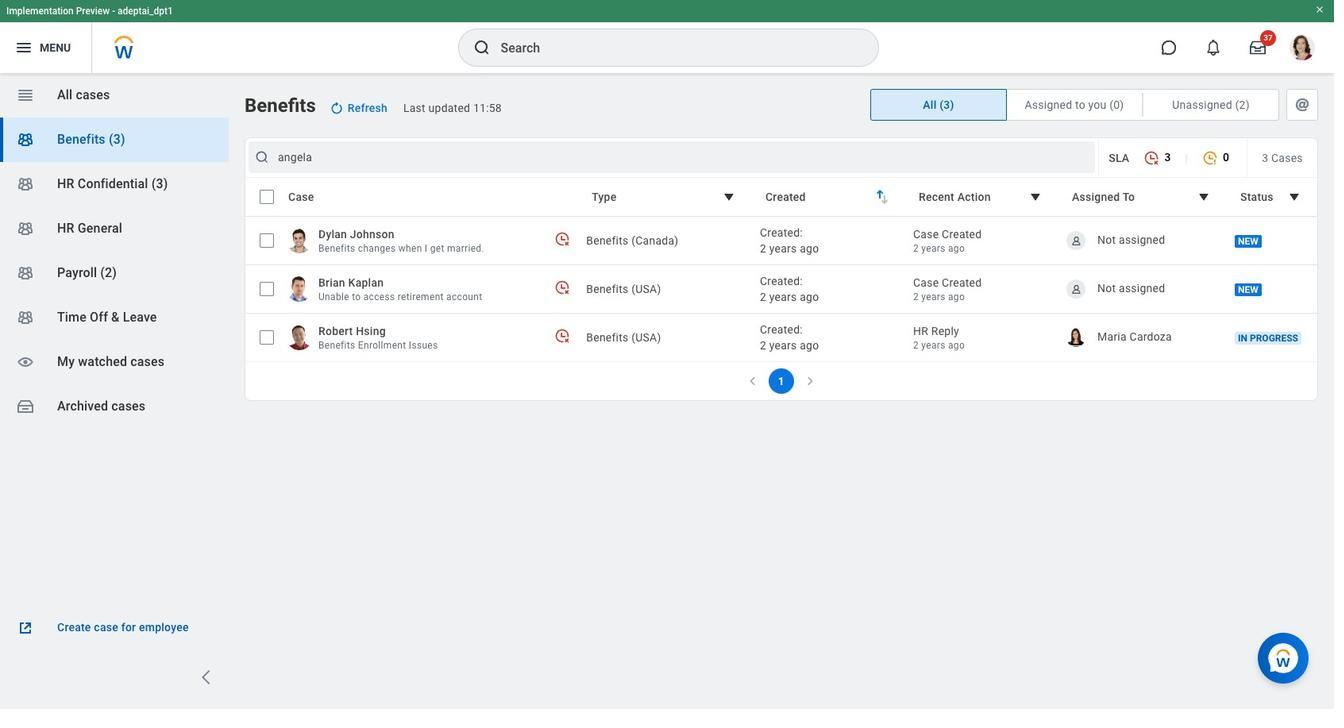 Task type: describe. For each thing, give the bounding box(es) containing it.
dylan johnson benefits changes when i get married.
[[319, 228, 485, 254]]

cases for all cases
[[76, 87, 110, 103]]

close environment banner image
[[1316, 5, 1325, 14]]

unassigned (2)
[[1173, 99, 1251, 111]]

assigned for benefits (canada)
[[1120, 233, 1166, 246]]

created for (canada)
[[942, 228, 982, 241]]

unable to access retirement account button
[[319, 291, 483, 304]]

archived
[[57, 399, 108, 414]]

notifications large image
[[1206, 40, 1222, 56]]

create case for employee
[[57, 621, 189, 634]]

hr reply 2 years ago
[[914, 325, 966, 351]]

account
[[447, 292, 483, 303]]

3 cases
[[1263, 151, 1304, 164]]

type button
[[582, 182, 749, 212]]

adeptai_dpt1
[[118, 6, 173, 17]]

updated
[[429, 102, 471, 114]]

maria cardoza
[[1098, 330, 1173, 343]]

new for benefits (usa)
[[1239, 285, 1259, 296]]

(3) for benefits (3)
[[109, 132, 125, 147]]

caret down image for status
[[1286, 188, 1305, 207]]

2 vertical spatial (3)
[[152, 176, 168, 192]]

3 for 3
[[1165, 151, 1172, 164]]

contact card matrix manager image for benefits (3)
[[16, 130, 35, 149]]

0
[[1224, 151, 1230, 164]]

refresh button
[[322, 95, 397, 121]]

robert hsing benefits enrollment issues
[[319, 325, 438, 351]]

assigned to you (0)
[[1025, 99, 1125, 111]]

status button
[[1231, 182, 1315, 212]]

progress
[[1251, 333, 1299, 344]]

benefits enrollment issues button
[[319, 339, 438, 352]]

time to first response - overdue element
[[555, 279, 571, 295]]

unable
[[319, 292, 350, 303]]

chevron right image
[[197, 668, 216, 687]]

payroll (2)
[[57, 265, 117, 281]]

hr general
[[57, 221, 122, 236]]

Search Workday  search field
[[501, 30, 846, 65]]

created: 2 years ago for kaplan
[[760, 275, 820, 304]]

for
[[121, 621, 136, 634]]

37
[[1264, 33, 1274, 42]]

implementation preview -   adeptai_dpt1
[[6, 6, 173, 17]]

kaplan
[[349, 277, 384, 289]]

benefits changes when i get married. button
[[319, 242, 485, 255]]

|
[[1186, 151, 1189, 164]]

hr confidential (3)
[[57, 176, 168, 192]]

confidential
[[78, 176, 148, 192]]

i
[[425, 243, 428, 254]]

watched
[[78, 354, 127, 370]]

time to resolve - overdue image for benefits (canada)
[[555, 231, 571, 247]]

ago inside hr reply 2 years ago
[[949, 340, 966, 351]]

inbox image
[[16, 397, 35, 416]]

off
[[90, 310, 108, 325]]

benefits (3)
[[57, 132, 125, 147]]

recent action
[[919, 191, 992, 203]]

2 inside hr reply 2 years ago
[[914, 340, 919, 351]]

last updated 11:58
[[404, 102, 502, 114]]

benefits inside robert hsing benefits enrollment issues
[[319, 340, 356, 351]]

case for benefits (usa)
[[914, 277, 940, 289]]

general
[[78, 221, 122, 236]]

when
[[399, 243, 422, 254]]

benefits (usa) for kaplan
[[587, 283, 662, 296]]

implementation
[[6, 6, 74, 17]]

assigned to button
[[1062, 182, 1225, 212]]

case created 2 years ago for benefits (canada)
[[914, 228, 982, 254]]

in progress
[[1239, 333, 1299, 344]]

contact card matrix manager image for hr general
[[16, 219, 35, 238]]

caret down image for recent action
[[1027, 188, 1046, 207]]

all (3)
[[924, 99, 955, 111]]

hr for hr confidential (3)
[[57, 176, 74, 192]]

retirement
[[398, 292, 444, 303]]

created: 2 years ago for johnson
[[760, 226, 820, 255]]

changes
[[358, 243, 396, 254]]

time
[[57, 310, 87, 325]]

clock exclamation image
[[1203, 150, 1219, 166]]

menu banner
[[0, 0, 1335, 73]]

my watched cases
[[57, 354, 165, 370]]

assigned for benefits (usa)
[[1120, 282, 1166, 295]]

status
[[1241, 191, 1274, 203]]

all for all (3)
[[924, 99, 937, 111]]

created: for kaplan
[[760, 275, 803, 288]]

(usa) for hsing
[[632, 331, 662, 344]]

all cases link
[[0, 73, 229, 118]]

chevron right small image
[[803, 373, 818, 389]]

my
[[57, 354, 75, 370]]

assigned for assigned to you (0)
[[1025, 99, 1073, 111]]

payroll (2) link
[[0, 251, 229, 296]]

archived cases
[[57, 399, 146, 414]]

user image
[[1071, 283, 1083, 295]]

ext link image
[[16, 619, 35, 638]]

maria
[[1098, 330, 1127, 343]]

inbox large image
[[1251, 40, 1267, 56]]

&
[[111, 310, 120, 325]]

years inside hr reply 2 years ago
[[922, 340, 946, 351]]

time to resolve - overdue element for benefits (usa)
[[555, 328, 571, 344]]

johnson
[[350, 228, 395, 241]]

recent
[[919, 191, 955, 203]]

1 vertical spatial cases
[[131, 354, 165, 370]]

0 vertical spatial case
[[288, 191, 314, 203]]

access
[[364, 292, 395, 303]]

preview
[[76, 6, 110, 17]]

all for all cases
[[57, 87, 73, 103]]

search image
[[254, 149, 270, 165]]

(canada)
[[632, 234, 679, 247]]

grid view image
[[16, 86, 35, 105]]

created: for hsing
[[760, 323, 803, 336]]

created: for johnson
[[760, 226, 803, 239]]

type
[[592, 191, 617, 203]]

not assigned for benefits (canada)
[[1098, 233, 1166, 246]]

all (3) tab panel
[[245, 137, 1319, 401]]

cases for archived cases
[[111, 399, 146, 414]]

last
[[404, 102, 426, 114]]

create case for employee link
[[16, 619, 213, 638]]

all cases
[[57, 87, 110, 103]]



Task type: vqa. For each thing, say whether or not it's contained in the screenshot.
top New
yes



Task type: locate. For each thing, give the bounding box(es) containing it.
2 vertical spatial case
[[914, 277, 940, 289]]

0 vertical spatial time to resolve - overdue element
[[555, 231, 571, 247]]

contact card matrix manager image inside time off & leave link
[[16, 308, 35, 327]]

2 vertical spatial cases
[[111, 399, 146, 414]]

assigned left "you"
[[1025, 99, 1073, 111]]

2 time to resolve - overdue element from the top
[[555, 328, 571, 344]]

time off & leave link
[[0, 296, 229, 340]]

created for (usa)
[[942, 277, 982, 289]]

contact card matrix manager image for hr confidential (3)
[[16, 175, 35, 194]]

case created 2 years ago
[[914, 228, 982, 254], [914, 277, 982, 303]]

tab list
[[871, 89, 1319, 121]]

created: 2 years ago
[[760, 226, 820, 255], [760, 275, 820, 304], [760, 323, 820, 352]]

1 vertical spatial created: 2 years ago
[[760, 275, 820, 304]]

2 3 from the left
[[1263, 151, 1269, 164]]

contact card matrix manager image inside the hr confidential (3) link
[[16, 175, 35, 194]]

chevron left small image
[[745, 373, 761, 389]]

(0)
[[1110, 99, 1125, 111]]

(2) right the unassigned
[[1236, 99, 1251, 111]]

new for benefits (canada)
[[1239, 236, 1259, 247]]

1 horizontal spatial (2)
[[1236, 99, 1251, 111]]

0 vertical spatial to
[[1076, 99, 1086, 111]]

time to resolve - overdue image for benefits (usa)
[[555, 328, 571, 344]]

all inside all (3) button
[[924, 99, 937, 111]]

caret down image right status
[[1286, 188, 1305, 207]]

1 (usa) from the top
[[632, 283, 662, 296]]

not assigned for benefits (usa)
[[1098, 282, 1166, 295]]

contact card matrix manager image
[[16, 264, 35, 283], [16, 308, 35, 327]]

assigned to you (0) button
[[1008, 90, 1143, 120]]

3 left cases
[[1263, 151, 1269, 164]]

assigned down assigned to button
[[1120, 233, 1166, 246]]

contact card matrix manager image up visible icon
[[16, 308, 35, 327]]

caret down image down "filter by case id, keyword, labels, or people" text box on the top of page
[[720, 188, 739, 207]]

hr left general
[[57, 221, 74, 236]]

not assigned up maria cardoza
[[1098, 282, 1166, 295]]

at tag mention image
[[1294, 95, 1313, 114]]

0 horizontal spatial all
[[57, 87, 73, 103]]

case
[[94, 621, 118, 634]]

dylan
[[319, 228, 347, 241]]

2 case created 2 years ago from the top
[[914, 277, 982, 303]]

caret down image
[[720, 188, 739, 207], [1027, 188, 1046, 207], [1195, 188, 1214, 207], [1286, 188, 1305, 207]]

all inside all cases 'link'
[[57, 87, 73, 103]]

to left "you"
[[1076, 99, 1086, 111]]

1 contact card matrix manager image from the top
[[16, 130, 35, 149]]

1 created: 2 years ago from the top
[[760, 226, 820, 255]]

3 created: from the top
[[760, 323, 803, 336]]

Filter by Case ID, Keyword, Labels, or People text field
[[278, 149, 1071, 165]]

not assigned
[[1098, 233, 1166, 246], [1098, 282, 1166, 295]]

employee
[[139, 621, 189, 634]]

1 vertical spatial hr
[[57, 221, 74, 236]]

2 vertical spatial created: 2 years ago
[[760, 323, 820, 352]]

37 button
[[1241, 30, 1277, 65]]

to inside button
[[1076, 99, 1086, 111]]

2 vertical spatial created
[[942, 277, 982, 289]]

0 vertical spatial created:
[[760, 226, 803, 239]]

1 vertical spatial contact card matrix manager image
[[16, 175, 35, 194]]

hr confidential (3) link
[[0, 162, 229, 207]]

2 vertical spatial hr
[[914, 325, 929, 338]]

created button
[[756, 182, 903, 212]]

(2)
[[1236, 99, 1251, 111], [100, 265, 117, 281]]

time to resolve - overdue element down time to first response - overdue image
[[555, 328, 571, 344]]

1 vertical spatial time to resolve - overdue element
[[555, 328, 571, 344]]

3
[[1165, 151, 1172, 164], [1263, 151, 1269, 164]]

1 vertical spatial contact card matrix manager image
[[16, 308, 35, 327]]

sort down image
[[876, 190, 895, 209]]

assigned up maria cardoza
[[1120, 282, 1166, 295]]

search image
[[472, 38, 491, 57]]

1 horizontal spatial all
[[924, 99, 937, 111]]

enrollment
[[358, 340, 406, 351]]

brian kaplan unable to access retirement account
[[319, 277, 483, 303]]

2
[[760, 242, 767, 255], [914, 243, 919, 254], [760, 291, 767, 304], [914, 292, 919, 303], [760, 339, 767, 352], [914, 340, 919, 351]]

not
[[1098, 233, 1117, 246], [1098, 282, 1117, 295]]

0 vertical spatial hr
[[57, 176, 74, 192]]

cases up benefits (3)
[[76, 87, 110, 103]]

2 created: 2 years ago from the top
[[760, 275, 820, 304]]

case created 2 years ago up 'reply'
[[914, 277, 982, 303]]

cardoza
[[1130, 330, 1173, 343]]

3 created: 2 years ago from the top
[[760, 323, 820, 352]]

benefits
[[245, 95, 316, 117], [57, 132, 106, 147], [587, 234, 629, 247], [319, 243, 356, 254], [587, 283, 629, 296], [587, 331, 629, 344], [319, 340, 356, 351]]

issues
[[409, 340, 438, 351]]

unassigned
[[1173, 99, 1233, 111]]

archived cases link
[[0, 385, 229, 429]]

married.
[[447, 243, 485, 254]]

0 horizontal spatial (3)
[[109, 132, 125, 147]]

case for benefits (canada)
[[914, 228, 940, 241]]

cases
[[76, 87, 110, 103], [131, 354, 165, 370], [111, 399, 146, 414]]

created inside button
[[766, 191, 806, 203]]

1 vertical spatial assigned
[[1073, 191, 1121, 203]]

not for (usa)
[[1098, 282, 1117, 295]]

0 horizontal spatial to
[[352, 292, 361, 303]]

action
[[958, 191, 992, 203]]

hr
[[57, 176, 74, 192], [57, 221, 74, 236], [914, 325, 929, 338]]

sla
[[1109, 151, 1130, 164]]

0 vertical spatial created: 2 years ago
[[760, 226, 820, 255]]

1 vertical spatial not
[[1098, 282, 1117, 295]]

caret down image down clock exclamation icon
[[1195, 188, 1214, 207]]

assigned
[[1025, 99, 1073, 111], [1073, 191, 1121, 203]]

not for (canada)
[[1098, 233, 1117, 246]]

1 horizontal spatial 3
[[1263, 151, 1269, 164]]

time to resolve - overdue element for benefits (canada)
[[555, 231, 571, 247]]

robert
[[319, 325, 353, 338]]

1
[[779, 375, 785, 388]]

caret down image inside type button
[[720, 188, 739, 207]]

get
[[430, 243, 445, 254]]

justify image
[[14, 38, 33, 57]]

1 caret down image from the left
[[720, 188, 739, 207]]

contact card matrix manager image inside payroll (2) link
[[16, 264, 35, 283]]

3 caret down image from the left
[[1195, 188, 1214, 207]]

1 button
[[769, 369, 795, 394]]

caret down image for type
[[720, 188, 739, 207]]

to down kaplan
[[352, 292, 361, 303]]

0 horizontal spatial (2)
[[100, 265, 117, 281]]

not right user image
[[1098, 282, 1117, 295]]

benefits (canada)
[[587, 234, 679, 247]]

0 horizontal spatial 3
[[1165, 151, 1172, 164]]

to
[[1123, 191, 1136, 203]]

time to resolve - overdue element up time to first response - overdue element
[[555, 231, 571, 247]]

user image
[[1071, 235, 1083, 247]]

(2) right payroll
[[100, 265, 117, 281]]

1 vertical spatial new
[[1239, 285, 1259, 296]]

2 vertical spatial contact card matrix manager image
[[16, 219, 35, 238]]

you
[[1089, 99, 1107, 111]]

all (3) button
[[872, 90, 1007, 120]]

time to resolve - overdue image
[[555, 231, 571, 247], [555, 328, 571, 344]]

refresh
[[348, 102, 388, 114]]

assigned to
[[1073, 191, 1136, 203]]

1 not from the top
[[1098, 233, 1117, 246]]

1 vertical spatial case created 2 years ago
[[914, 277, 982, 303]]

menu
[[40, 41, 71, 54]]

caret down image inside recent action button
[[1027, 188, 1046, 207]]

time to resolve - overdue image down time to first response - overdue image
[[555, 328, 571, 344]]

1 vertical spatial assigned
[[1120, 282, 1166, 295]]

1 vertical spatial (usa)
[[632, 331, 662, 344]]

(3) for all (3)
[[940, 99, 955, 111]]

recent action button
[[909, 182, 1056, 212]]

2 contact card matrix manager image from the top
[[16, 175, 35, 194]]

1 vertical spatial (2)
[[100, 265, 117, 281]]

1 new from the top
[[1239, 236, 1259, 247]]

clock x image
[[1145, 150, 1160, 166]]

not right user icon
[[1098, 233, 1117, 246]]

0 vertical spatial not assigned
[[1098, 233, 1166, 246]]

cases inside 'link'
[[76, 87, 110, 103]]

assigned left to
[[1073, 191, 1121, 203]]

0 vertical spatial assigned
[[1120, 233, 1166, 246]]

2 assigned from the top
[[1120, 282, 1166, 295]]

0 vertical spatial benefits (usa)
[[587, 283, 662, 296]]

caret down image right action at the right of the page
[[1027, 188, 1046, 207]]

2 horizontal spatial (3)
[[940, 99, 955, 111]]

1 assigned from the top
[[1120, 233, 1166, 246]]

filter by case id, keyword, labels, or people. type label: to find cases with specific labels applied element
[[249, 141, 1096, 173]]

benefits inside dylan johnson benefits changes when i get married.
[[319, 243, 356, 254]]

hr left confidential
[[57, 176, 74, 192]]

time off & leave
[[57, 310, 157, 325]]

1 vertical spatial time to resolve - overdue image
[[555, 328, 571, 344]]

1 case created 2 years ago from the top
[[914, 228, 982, 254]]

1 vertical spatial created
[[942, 228, 982, 241]]

(usa)
[[632, 283, 662, 296], [632, 331, 662, 344]]

3 button
[[1137, 142, 1180, 173]]

0 vertical spatial (3)
[[940, 99, 955, 111]]

1 contact card matrix manager image from the top
[[16, 264, 35, 283]]

1 benefits (usa) from the top
[[587, 283, 662, 296]]

brian
[[319, 277, 346, 289]]

benefits (3) link
[[0, 118, 229, 162]]

2 created: from the top
[[760, 275, 803, 288]]

4 caret down image from the left
[[1286, 188, 1305, 207]]

1 vertical spatial created:
[[760, 275, 803, 288]]

0 vertical spatial contact card matrix manager image
[[16, 130, 35, 149]]

1 vertical spatial to
[[352, 292, 361, 303]]

contact card matrix manager image for time off & leave
[[16, 308, 35, 327]]

leave
[[123, 310, 157, 325]]

my watched cases link
[[0, 340, 229, 385]]

1 vertical spatial (3)
[[109, 132, 125, 147]]

1 created: from the top
[[760, 226, 803, 239]]

list
[[0, 73, 229, 429]]

2 new from the top
[[1239, 285, 1259, 296]]

(2) inside button
[[1236, 99, 1251, 111]]

benefits (usa) for hsing
[[587, 331, 662, 344]]

reply
[[932, 325, 960, 338]]

0 vertical spatial (usa)
[[632, 283, 662, 296]]

0 vertical spatial new
[[1239, 236, 1259, 247]]

payroll
[[57, 265, 97, 281]]

hr for hr general
[[57, 221, 74, 236]]

time to first response - overdue image
[[555, 279, 571, 295]]

new up in
[[1239, 285, 1259, 296]]

list containing all cases
[[0, 73, 229, 429]]

contact card matrix manager image inside hr general link
[[16, 219, 35, 238]]

assigned
[[1120, 233, 1166, 246], [1120, 282, 1166, 295]]

contact card matrix manager image left payroll
[[16, 264, 35, 283]]

ago
[[800, 242, 820, 255], [949, 243, 966, 254], [800, 291, 820, 304], [949, 292, 966, 303], [800, 339, 820, 352], [949, 340, 966, 351]]

benefits (usa)
[[587, 283, 662, 296], [587, 331, 662, 344]]

0 vertical spatial not
[[1098, 233, 1117, 246]]

3 for 3 cases
[[1263, 151, 1269, 164]]

contact card matrix manager image for payroll (2)
[[16, 264, 35, 283]]

1 vertical spatial case
[[914, 228, 940, 241]]

1 horizontal spatial to
[[1076, 99, 1086, 111]]

(3) inside button
[[940, 99, 955, 111]]

3 contact card matrix manager image from the top
[[16, 219, 35, 238]]

2 time to resolve - overdue image from the top
[[555, 328, 571, 344]]

years
[[770, 242, 797, 255], [922, 243, 946, 254], [770, 291, 797, 304], [922, 292, 946, 303], [770, 339, 797, 352], [922, 340, 946, 351]]

reset image
[[329, 100, 345, 116]]

1 horizontal spatial (3)
[[152, 176, 168, 192]]

case created 2 years ago down recent action
[[914, 228, 982, 254]]

1 time to resolve - overdue element from the top
[[555, 231, 571, 247]]

profile logan mcneil image
[[1290, 35, 1316, 64]]

contact card matrix manager image inside benefits (3) link
[[16, 130, 35, 149]]

3 right clock x image
[[1165, 151, 1172, 164]]

1 vertical spatial not assigned
[[1098, 282, 1166, 295]]

new down status
[[1239, 236, 1259, 247]]

cases right archived
[[111, 399, 146, 414]]

hr general link
[[0, 207, 229, 251]]

tab list containing all (3)
[[871, 89, 1319, 121]]

0 vertical spatial assigned
[[1025, 99, 1073, 111]]

created:
[[760, 226, 803, 239], [760, 275, 803, 288], [760, 323, 803, 336]]

created
[[766, 191, 806, 203], [942, 228, 982, 241], [942, 277, 982, 289]]

caret down image for assigned to
[[1195, 188, 1214, 207]]

(3)
[[940, 99, 955, 111], [109, 132, 125, 147], [152, 176, 168, 192]]

1 not assigned from the top
[[1098, 233, 1166, 246]]

2 vertical spatial created:
[[760, 323, 803, 336]]

2 benefits (usa) from the top
[[587, 331, 662, 344]]

2 (usa) from the top
[[632, 331, 662, 344]]

visible image
[[16, 353, 35, 372]]

in
[[1239, 333, 1248, 344]]

(2) for unassigned (2)
[[1236, 99, 1251, 111]]

0 vertical spatial time to resolve - overdue image
[[555, 231, 571, 247]]

contact card matrix manager image
[[16, 130, 35, 149], [16, 175, 35, 194], [16, 219, 35, 238]]

2 not from the top
[[1098, 282, 1117, 295]]

time to resolve - overdue element
[[555, 231, 571, 247], [555, 328, 571, 344]]

11:58
[[474, 102, 502, 114]]

-
[[112, 6, 115, 17]]

menu button
[[0, 22, 92, 73]]

time to resolve - overdue image up time to first response - overdue element
[[555, 231, 571, 247]]

not assigned down to
[[1098, 233, 1166, 246]]

unassigned (2) button
[[1144, 90, 1279, 120]]

2 not assigned from the top
[[1098, 282, 1166, 295]]

(2) inside list
[[100, 265, 117, 281]]

created: 2 years ago for hsing
[[760, 323, 820, 352]]

(2) for payroll (2)
[[100, 265, 117, 281]]

caret down image inside assigned to button
[[1195, 188, 1214, 207]]

caret down image inside status button
[[1286, 188, 1305, 207]]

1 vertical spatial benefits (usa)
[[587, 331, 662, 344]]

hr left 'reply'
[[914, 325, 929, 338]]

0 vertical spatial cases
[[76, 87, 110, 103]]

0 vertical spatial contact card matrix manager image
[[16, 264, 35, 283]]

2 contact card matrix manager image from the top
[[16, 308, 35, 327]]

sort up image
[[871, 185, 890, 204]]

assigned inside all (3) tab panel
[[1073, 191, 1121, 203]]

(usa) for kaplan
[[632, 283, 662, 296]]

hr inside hr reply 2 years ago
[[914, 325, 929, 338]]

0 vertical spatial case created 2 years ago
[[914, 228, 982, 254]]

assigned for assigned to
[[1073, 191, 1121, 203]]

0 vertical spatial (2)
[[1236, 99, 1251, 111]]

2 caret down image from the left
[[1027, 188, 1046, 207]]

cases right the watched
[[131, 354, 165, 370]]

to inside brian kaplan unable to access retirement account
[[352, 292, 361, 303]]

1 time to resolve - overdue image from the top
[[555, 231, 571, 247]]

1 3 from the left
[[1165, 151, 1172, 164]]

3 inside button
[[1165, 151, 1172, 164]]

0 button
[[1195, 142, 1238, 173]]

cases
[[1272, 151, 1304, 164]]

0 vertical spatial created
[[766, 191, 806, 203]]

hsing
[[356, 325, 386, 338]]

case created 2 years ago for benefits (usa)
[[914, 277, 982, 303]]



